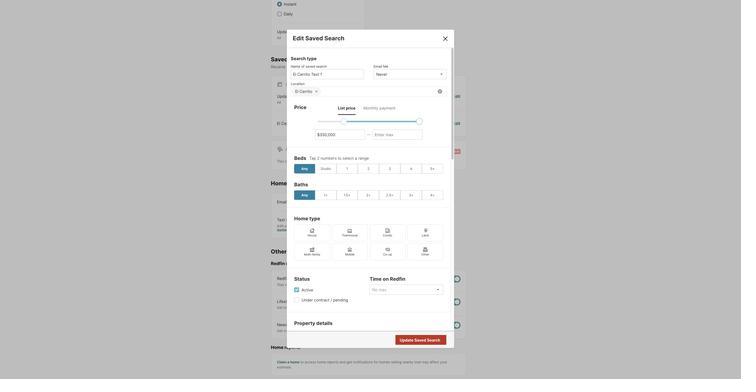 Task type: vqa. For each thing, say whether or not it's contained in the screenshot.
the top YoY
no



Task type: locate. For each thing, give the bounding box(es) containing it.
2.5+ radio
[[379, 190, 401, 200]]

el left test
[[277, 121, 280, 126]]

search
[[316, 64, 327, 68], [368, 64, 381, 69]]

2 inside option
[[368, 167, 370, 171]]

update saved search button
[[396, 335, 446, 345]]

connect
[[403, 283, 416, 287]]

1 vertical spatial for
[[286, 147, 294, 152]]

0 horizontal spatial notifications
[[299, 64, 322, 69]]

agent
[[315, 322, 325, 327]]

1 vertical spatial list box
[[370, 285, 443, 295]]

1 vertical spatial get
[[277, 329, 283, 333]]

2 any from the top
[[301, 193, 308, 197]]

other up redfin updates
[[271, 248, 287, 255]]

2 vertical spatial edit button
[[453, 121, 461, 126]]

home
[[271, 180, 287, 187], [294, 216, 308, 222], [271, 345, 284, 350]]

0 vertical spatial notifications
[[299, 64, 322, 69]]

0 vertical spatial list box
[[374, 69, 447, 79]]

0 vertical spatial reports
[[285, 345, 300, 350]]

2 checkbox
[[358, 164, 379, 174]]

may
[[422, 360, 429, 364]]

beds
[[294, 155, 306, 161]]

for
[[286, 82, 294, 87], [286, 147, 294, 152]]

0 vertical spatial agent.
[[430, 283, 440, 287]]

0 horizontal spatial no
[[415, 121, 420, 126]]

tools
[[322, 283, 330, 287]]

local
[[284, 306, 291, 310], [392, 329, 399, 333]]

all left price
[[277, 100, 281, 105]]

the left real
[[339, 329, 344, 333]]

that
[[415, 360, 421, 364]]

home inside lifestyle & tips get local insights, home improvement tips, style and design resources.
[[307, 306, 316, 310]]

redfin
[[271, 261, 285, 266], [390, 276, 405, 282], [277, 276, 289, 281], [400, 329, 411, 333]]

estimate.
[[277, 365, 292, 369]]

update saved search
[[400, 338, 440, 343]]

minimum price slider
[[341, 118, 347, 125]]

a right sell
[[382, 283, 384, 287]]

updates
[[286, 261, 304, 266]]

5+ checkbox
[[422, 164, 443, 174]]

search inside saved searches receive timely notifications based on your preferred search filters.
[[368, 64, 381, 69]]

and
[[330, 283, 337, 287], [396, 283, 402, 287], [355, 306, 361, 310], [340, 360, 346, 364]]

a up estimate.
[[287, 360, 289, 364]]

2 horizontal spatial a
[[382, 283, 384, 287]]

1 vertical spatial search
[[291, 56, 306, 61]]

el
[[295, 89, 299, 94], [277, 121, 280, 126]]

1 vertical spatial 1
[[346, 167, 348, 171]]

type for search type
[[307, 56, 317, 61]]

type up number
[[309, 216, 320, 222]]

2 update types all from the top
[[277, 94, 302, 105]]

for for notifications
[[374, 360, 378, 364]]

your right affect
[[440, 360, 447, 364]]

home up add your phone number in
[[294, 216, 308, 222]]

1 any from the top
[[301, 167, 308, 171]]

0 vertical spatial emails
[[421, 121, 433, 126]]

from up about
[[298, 322, 307, 327]]

agent. up update saved search
[[412, 329, 422, 333]]

notifications down 'search type' at the top of page
[[299, 64, 322, 69]]

list box for email me
[[374, 69, 447, 79]]

el cerrito test 1
[[277, 121, 306, 126]]

0 horizontal spatial home
[[290, 360, 300, 364]]

agent. inside redfin news stay up to date on redfin's tools and features, how to buy or sell a home, and connect with an agent.
[[430, 283, 440, 287]]

list price
[[338, 106, 356, 110]]

notifications
[[299, 64, 322, 69], [353, 360, 373, 364]]

0 vertical spatial get
[[277, 306, 283, 310]]

monthly
[[364, 106, 379, 110]]

0 horizontal spatial other
[[271, 248, 287, 255]]

1 all from the top
[[277, 36, 281, 40]]

1 vertical spatial option group
[[294, 190, 443, 200]]

in
[[317, 224, 320, 228], [335, 329, 338, 333]]

2+
[[366, 193, 371, 197]]

0 vertical spatial any
[[301, 167, 308, 171]]

option group
[[294, 164, 443, 174], [294, 190, 443, 200], [294, 224, 443, 260]]

notifications right get
[[353, 360, 373, 364]]

update down daily option
[[277, 29, 291, 34]]

any inside any radio
[[301, 193, 308, 197]]

0 vertical spatial email
[[374, 64, 382, 68]]

4+ radio
[[422, 190, 443, 200]]

2 vertical spatial update
[[400, 338, 414, 343]]

searches up of
[[289, 56, 315, 63]]

search inside dialog
[[316, 64, 327, 68]]

Co-op checkbox
[[370, 243, 406, 260]]

1 vertical spatial email
[[277, 200, 287, 204]]

1 inside "option"
[[346, 167, 348, 171]]

0 horizontal spatial the
[[307, 329, 313, 333]]

el down for sale
[[295, 89, 299, 94]]

type up saved
[[307, 56, 317, 61]]

phone
[[293, 224, 303, 228]]

1 horizontal spatial local
[[392, 329, 399, 333]]

searches up studio
[[318, 159, 335, 164]]

redfin news stay up to date on redfin's tools and features, how to buy or sell a home, and connect with an agent.
[[277, 276, 440, 287]]

1 get from the top
[[277, 306, 283, 310]]

your left preferred
[[341, 64, 349, 69]]

any
[[301, 167, 308, 171], [301, 193, 308, 197]]

None checkbox
[[445, 276, 461, 283], [445, 299, 461, 306], [445, 322, 461, 329], [445, 276, 461, 283], [445, 299, 461, 306], [445, 322, 461, 329]]

1 vertical spatial all
[[277, 100, 281, 105]]

you
[[277, 159, 284, 164]]

home up estimate.
[[290, 360, 300, 364]]

types down daily on the left top of the page
[[292, 29, 302, 34]]

update types all down daily on the left top of the page
[[277, 29, 302, 40]]

notifications inside saved searches receive timely notifications based on your preferred search filters.
[[299, 64, 322, 69]]

no for no results
[[421, 338, 426, 343]]

for left sale on the left top of page
[[286, 82, 294, 87]]

in right number
[[317, 224, 320, 228]]

Any radio
[[294, 190, 315, 200]]

0 vertical spatial a
[[355, 156, 357, 161]]

0 horizontal spatial 2
[[317, 156, 320, 161]]

notifications inside "to access home reports and get notifications for homes selling nearby that may affect your estimate."
[[353, 360, 373, 364]]

latest
[[314, 329, 323, 333]]

about
[[297, 329, 306, 333]]

1 vertical spatial any
[[301, 193, 308, 197]]

home inside the 'edit saved search' dialog
[[294, 216, 308, 222]]

0 horizontal spatial el
[[277, 121, 280, 126]]

any down baths
[[301, 193, 308, 197]]

update
[[277, 29, 291, 34], [277, 94, 291, 99], [400, 338, 414, 343]]

email left me
[[374, 64, 382, 68]]

1 vertical spatial local
[[392, 329, 399, 333]]

saved up any checkbox
[[306, 159, 317, 164]]

property details
[[294, 320, 333, 326]]

list box for time on redfin
[[370, 285, 443, 295]]

saved left results
[[415, 338, 426, 343]]

email for email me
[[374, 64, 382, 68]]

cerrito left test
[[281, 121, 294, 126]]

tap
[[309, 156, 316, 161]]

1 vertical spatial 2
[[368, 167, 370, 171]]

0 vertical spatial all
[[277, 36, 281, 40]]

home type
[[294, 216, 320, 222]]

other down 'land'
[[421, 253, 429, 256]]

update down for sale
[[277, 94, 291, 99]]

—
[[367, 132, 371, 137]]

cerrito for el cerrito test 1
[[281, 121, 294, 126]]

baths
[[294, 182, 308, 188]]

list box
[[374, 69, 447, 79], [370, 285, 443, 295]]

no left results
[[421, 338, 426, 343]]

all for the topmost "edit" button
[[277, 36, 281, 40]]

redfin down other emails
[[271, 261, 285, 266]]

reports inside "to access home reports and get notifications for homes selling nearby that may affect your estimate."
[[327, 360, 339, 364]]

0 vertical spatial types
[[292, 29, 302, 34]]

2 horizontal spatial home
[[317, 360, 326, 364]]

1 horizontal spatial notifications
[[353, 360, 373, 364]]

news
[[290, 276, 300, 281]]

1 vertical spatial in
[[335, 329, 338, 333]]

to right up
[[290, 283, 294, 287]]

emails for no emails
[[421, 121, 433, 126]]

account settings
[[277, 224, 335, 232]]

reports left get
[[327, 360, 339, 364]]

0 vertical spatial update
[[277, 29, 291, 34]]

redfin up home,
[[390, 276, 405, 282]]

saved inside saved searches receive timely notifications based on your preferred search filters.
[[271, 56, 288, 63]]

option group containing house
[[294, 224, 443, 260]]

create
[[293, 159, 305, 164]]

a left range at the left top of page
[[355, 156, 357, 161]]

email inside the 'edit saved search' dialog
[[374, 64, 382, 68]]

a inside dialog
[[355, 156, 357, 161]]

2 down range at the left top of page
[[368, 167, 370, 171]]

1 horizontal spatial 2
[[368, 167, 370, 171]]

results
[[427, 338, 440, 343]]

get inside lifestyle & tips get local insights, home improvement tips, style and design resources.
[[277, 306, 283, 310]]

redfin inside the 'edit saved search' dialog
[[390, 276, 405, 282]]

no inside 'button'
[[421, 338, 426, 343]]

1 vertical spatial agent.
[[412, 329, 422, 333]]

0 vertical spatial edit button
[[351, 29, 359, 40]]

0 vertical spatial home
[[271, 180, 287, 187]]

to left select
[[338, 156, 342, 161]]

no results button
[[415, 335, 446, 345]]

2 all from the top
[[277, 100, 281, 105]]

design
[[362, 306, 373, 310]]

style
[[347, 306, 354, 310]]

1 vertical spatial reports
[[327, 360, 339, 364]]

search up name of saved search text box
[[316, 64, 327, 68]]

all for middle "edit" button
[[277, 100, 281, 105]]

Name of saved search text field
[[293, 72, 362, 77]]

email up text
[[277, 200, 287, 204]]

no for no emails
[[415, 121, 420, 126]]

the down "my"
[[307, 329, 313, 333]]

update types all
[[277, 29, 302, 40], [277, 94, 302, 105]]

edit saved search dialog
[[287, 30, 454, 379]]

1 for from the top
[[286, 82, 294, 87]]

1 horizontal spatial home
[[307, 306, 316, 310]]

multi-family
[[304, 253, 320, 256]]

for for searching
[[366, 159, 372, 164]]

1 vertical spatial update types all
[[277, 94, 302, 105]]

can
[[285, 159, 292, 164]]

for left 'rent'
[[286, 147, 294, 152]]

0 horizontal spatial a
[[287, 360, 289, 364]]

get down lifestyle
[[277, 306, 283, 310]]

0 vertical spatial in
[[317, 224, 320, 228]]

home up claim
[[271, 345, 284, 350]]

0 horizontal spatial for
[[366, 159, 372, 164]]

1 horizontal spatial the
[[339, 329, 344, 333]]

None search field
[[321, 87, 446, 97]]

0 horizontal spatial search
[[291, 56, 306, 61]]

1 vertical spatial a
[[382, 283, 384, 287]]

1 vertical spatial types
[[292, 94, 302, 99]]

0 vertical spatial no
[[415, 121, 420, 126]]

improvement
[[317, 306, 338, 310]]

update inside button
[[400, 338, 414, 343]]

2 right tap
[[317, 156, 320, 161]]

home down under
[[307, 306, 316, 310]]

land
[[422, 234, 429, 237]]

in right trends
[[335, 329, 338, 333]]

1 horizontal spatial 1
[[346, 167, 348, 171]]

no up enter max text field
[[415, 121, 420, 126]]

details
[[316, 320, 333, 326]]

1 horizontal spatial agent.
[[430, 283, 440, 287]]

notified
[[284, 329, 296, 333]]

2 get from the top
[[277, 329, 283, 333]]

redfin inside newsletter from my agent get notified about the latest trends in the real estate market from your local redfin agent.
[[400, 329, 411, 333]]

features,
[[338, 283, 352, 287]]

home inside "to access home reports and get notifications for homes selling nearby that may affect your estimate."
[[317, 360, 326, 364]]

1 horizontal spatial searches
[[318, 159, 335, 164]]

1 vertical spatial el
[[277, 121, 280, 126]]

1 horizontal spatial no
[[421, 338, 426, 343]]

any down create
[[301, 167, 308, 171]]

el inside the 'edit saved search' dialog
[[295, 89, 299, 94]]

daily
[[284, 11, 293, 16]]

edit
[[351, 29, 359, 34], [293, 35, 304, 42], [453, 94, 461, 99], [453, 121, 461, 126]]

0 vertical spatial cerrito
[[300, 89, 312, 94]]

for inside "to access home reports and get notifications for homes selling nearby that may affect your estimate."
[[374, 360, 378, 364]]

1 horizontal spatial other
[[421, 253, 429, 256]]

text (sms)
[[277, 217, 297, 222]]

2 types from the top
[[292, 94, 302, 99]]

Enter max text field
[[375, 132, 420, 137]]

multi-
[[304, 253, 312, 256]]

1 horizontal spatial emails
[[421, 121, 433, 126]]

saved
[[306, 64, 315, 68]]

1 types from the top
[[292, 29, 302, 34]]

1 horizontal spatial a
[[355, 156, 357, 161]]

account
[[321, 224, 335, 228]]

1 vertical spatial cerrito
[[281, 121, 294, 126]]

from right market
[[375, 329, 383, 333]]

0 horizontal spatial cerrito
[[281, 121, 294, 126]]

1 vertical spatial type
[[309, 216, 320, 222]]

Studio checkbox
[[315, 164, 337, 174]]

your inside newsletter from my agent get notified about the latest trends in the real estate market from your local redfin agent.
[[384, 329, 391, 333]]

numbers
[[321, 156, 337, 161]]

for up 2 option
[[366, 159, 372, 164]]

home for home reports
[[271, 345, 284, 350]]

searches
[[289, 56, 315, 63], [318, 159, 335, 164]]

for
[[366, 159, 372, 164], [374, 360, 378, 364]]

0 horizontal spatial from
[[298, 322, 307, 327]]

on
[[335, 64, 340, 69], [354, 200, 359, 204], [383, 276, 389, 282], [303, 283, 307, 287]]

4 checkbox
[[401, 164, 422, 174]]

all down daily option
[[277, 36, 281, 40]]

and left get
[[340, 360, 346, 364]]

el for el cerrito
[[295, 89, 299, 94]]

on up home,
[[383, 276, 389, 282]]

no
[[415, 121, 420, 126], [421, 338, 426, 343]]

Mobile checkbox
[[332, 243, 368, 260]]

on up the active
[[303, 283, 307, 287]]

tips,
[[339, 306, 346, 310]]

search inside button
[[427, 338, 440, 343]]

2
[[317, 156, 320, 161], [368, 167, 370, 171]]

update types all down for sale
[[277, 94, 302, 105]]

1 horizontal spatial search
[[324, 35, 345, 42]]

0 vertical spatial type
[[307, 56, 317, 61]]

to inside the 'edit saved search' dialog
[[338, 156, 342, 161]]

emails for other emails
[[288, 248, 306, 255]]

0 vertical spatial for
[[286, 82, 294, 87]]

0 horizontal spatial email
[[277, 200, 287, 204]]

for for for sale
[[286, 82, 294, 87]]

local inside lifestyle & tips get local insights, home improvement tips, style and design resources.
[[284, 306, 291, 310]]

1 horizontal spatial el
[[295, 89, 299, 94]]

for left 'homes'
[[374, 360, 378, 364]]

0 horizontal spatial 1
[[304, 121, 306, 126]]

cerrito for el cerrito
[[300, 89, 312, 94]]

agent. right the an
[[430, 283, 440, 287]]

on right based
[[335, 64, 340, 69]]

cerrito
[[300, 89, 312, 94], [281, 121, 294, 126]]

any for 1+
[[301, 193, 308, 197]]

search for update saved search
[[427, 338, 440, 343]]

0 horizontal spatial reports
[[285, 345, 300, 350]]

to
[[338, 156, 342, 161], [290, 283, 294, 287], [361, 283, 364, 287], [301, 360, 304, 364]]

2 vertical spatial search
[[427, 338, 440, 343]]

cerrito down sale on the left top of page
[[300, 89, 312, 94]]

1 vertical spatial notifications
[[353, 360, 373, 364]]

redfin up stay
[[277, 276, 289, 281]]

Daily radio
[[277, 11, 282, 16]]

Townhouse checkbox
[[332, 224, 368, 241]]

edit inside the 'edit saved search' dialog
[[293, 35, 304, 42]]

2 vertical spatial option group
[[294, 224, 443, 260]]

Land checkbox
[[408, 224, 443, 241]]

1 horizontal spatial for
[[374, 360, 378, 364]]

0 horizontal spatial local
[[284, 306, 291, 310]]

estate
[[352, 329, 362, 333]]

any inside any checkbox
[[301, 167, 308, 171]]

0 vertical spatial search
[[324, 35, 345, 42]]

home
[[307, 306, 316, 310], [290, 360, 300, 364], [317, 360, 326, 364]]

types down el cerrito
[[292, 94, 302, 99]]

your right market
[[384, 329, 391, 333]]

and right style
[[355, 306, 361, 310]]

1 down select
[[346, 167, 348, 171]]

2 for from the top
[[286, 147, 294, 152]]

1 right test
[[304, 121, 306, 126]]

1 horizontal spatial cerrito
[[300, 89, 312, 94]]

any for studio
[[301, 167, 308, 171]]

redfin up update saved search
[[400, 329, 411, 333]]

get down newsletter
[[277, 329, 283, 333]]

of
[[301, 64, 305, 68]]

home left 'tours'
[[271, 180, 287, 187]]

get
[[277, 306, 283, 310], [277, 329, 283, 333]]

1 vertical spatial home
[[294, 216, 308, 222]]

1 vertical spatial emails
[[288, 248, 306, 255]]

1 vertical spatial from
[[375, 329, 383, 333]]

Enter min text field
[[317, 132, 363, 137]]

cerrito inside the 'edit saved search' dialog
[[300, 89, 312, 94]]

on inside saved searches receive timely notifications based on your preferred search filters.
[[335, 64, 340, 69]]

0 vertical spatial local
[[284, 306, 291, 310]]

saved up receive
[[271, 56, 288, 63]]

0 vertical spatial searches
[[289, 56, 315, 63]]

other inside option
[[421, 253, 429, 256]]

2 vertical spatial home
[[271, 345, 284, 350]]

tips
[[297, 299, 304, 304]]

search left me
[[368, 64, 381, 69]]

a
[[355, 156, 357, 161], [382, 283, 384, 287], [287, 360, 289, 364]]

home right access
[[317, 360, 326, 364]]

1 horizontal spatial reports
[[327, 360, 339, 364]]

1 vertical spatial for
[[374, 360, 378, 364]]

to left access
[[301, 360, 304, 364]]

4
[[410, 167, 412, 171]]

and right tools at the bottom left of the page
[[330, 283, 337, 287]]

1 horizontal spatial search
[[368, 64, 381, 69]]

0 horizontal spatial emails
[[288, 248, 306, 255]]

1 horizontal spatial in
[[335, 329, 338, 333]]

update up nearby
[[400, 338, 414, 343]]

0 vertical spatial el
[[295, 89, 299, 94]]

option group for baths
[[294, 190, 443, 200]]

reports up claim a home link at the left bottom of the page
[[285, 345, 300, 350]]



Task type: describe. For each thing, give the bounding box(es) containing it.
mobile
[[345, 253, 355, 256]]

searches inside saved searches receive timely notifications based on your preferred search filters.
[[289, 56, 315, 63]]

location element
[[291, 79, 444, 87]]

nearby
[[402, 360, 414, 364]]

access
[[305, 360, 316, 364]]

1 the from the left
[[307, 329, 313, 333]]

1 vertical spatial edit button
[[453, 94, 461, 105]]

in inside newsletter from my agent get notified about the latest trends in the real estate market from your local redfin agent.
[[335, 329, 338, 333]]

my
[[308, 322, 314, 327]]

5+
[[430, 167, 435, 171]]

3+ radio
[[401, 190, 422, 200]]

1 vertical spatial searches
[[318, 159, 335, 164]]

and inside "to access home reports and get notifications for homes selling nearby that may affect your estimate."
[[340, 360, 346, 364]]

home for home tours
[[271, 180, 287, 187]]

buy
[[365, 283, 371, 287]]

time on redfin
[[370, 276, 405, 282]]

edit saved search element
[[293, 35, 436, 42]]

searching
[[347, 159, 365, 164]]

on inside redfin news stay up to date on redfin's tools and features, how to buy or sell a home, and connect with an agent.
[[303, 283, 307, 287]]

your inside saved searches receive timely notifications based on your preferred search filters.
[[341, 64, 349, 69]]

no results
[[421, 338, 440, 343]]

home,
[[385, 283, 395, 287]]

home for to access home reports and get notifications for homes selling nearby that may affect your estimate.
[[317, 360, 326, 364]]

always on
[[340, 200, 359, 204]]

or
[[372, 283, 375, 287]]

3+
[[409, 193, 413, 197]]

co-
[[383, 253, 389, 256]]

price
[[346, 106, 356, 110]]

real
[[345, 329, 351, 333]]

option group for home type
[[294, 224, 443, 260]]

2+ radio
[[358, 190, 379, 200]]

1+ radio
[[315, 190, 337, 200]]

0 vertical spatial 2
[[317, 156, 320, 161]]

lifestyle & tips get local insights, home improvement tips, style and design resources.
[[277, 299, 391, 310]]

pending
[[333, 298, 348, 303]]

name of saved search element
[[291, 62, 361, 69]]

condo
[[383, 234, 392, 237]]

list
[[338, 106, 345, 110]]

selling
[[391, 360, 402, 364]]

/
[[331, 298, 332, 303]]

1 horizontal spatial from
[[375, 329, 383, 333]]

local inside newsletter from my agent get notified about the latest trends in the real estate market from your local redfin agent.
[[392, 329, 399, 333]]

other for other
[[421, 253, 429, 256]]

1 vertical spatial update
[[277, 94, 291, 99]]

number
[[304, 224, 316, 228]]

name
[[291, 64, 300, 68]]

settings
[[277, 228, 291, 232]]

your up the settings
[[285, 224, 292, 228]]

&
[[294, 299, 296, 304]]

redfin inside redfin news stay up to date on redfin's tools and features, how to buy or sell a home, and connect with an agent.
[[277, 276, 289, 281]]

with
[[417, 283, 424, 287]]

payment
[[380, 106, 396, 110]]

add your phone number in
[[277, 224, 321, 228]]

tours
[[288, 180, 303, 187]]

trends
[[324, 329, 334, 333]]

2 the from the left
[[339, 329, 344, 333]]

account settings link
[[277, 224, 335, 232]]

saved up 'search type' at the top of page
[[305, 35, 323, 42]]

on right always
[[354, 200, 359, 204]]

get inside newsletter from my agent get notified about the latest trends in the real estate market from your local redfin agent.
[[277, 329, 283, 333]]

filters.
[[382, 64, 394, 69]]

0 horizontal spatial in
[[317, 224, 320, 228]]

to left buy
[[361, 283, 364, 287]]

0 vertical spatial from
[[298, 322, 307, 327]]

a inside redfin news stay up to date on redfin's tools and features, how to buy or sell a home, and connect with an agent.
[[382, 283, 384, 287]]

your inside "to access home reports and get notifications for homes selling nearby that may affect your estimate."
[[440, 360, 447, 364]]

name of saved search
[[291, 64, 327, 68]]

2 vertical spatial a
[[287, 360, 289, 364]]

homes
[[379, 360, 390, 364]]

claim a home link
[[277, 360, 300, 364]]

for rent
[[286, 147, 305, 152]]

Instant radio
[[277, 2, 282, 7]]

rent
[[295, 147, 305, 152]]

monthly payment element
[[364, 101, 396, 115]]

insights,
[[292, 306, 306, 310]]

3 checkbox
[[379, 164, 401, 174]]

agent. inside newsletter from my agent get notified about the latest trends in the real estate market from your local redfin agent.
[[412, 329, 422, 333]]

location
[[291, 82, 305, 86]]

el for el cerrito test 1
[[277, 121, 280, 126]]

for sale
[[286, 82, 304, 87]]

stay
[[277, 283, 284, 287]]

House checkbox
[[294, 224, 330, 241]]

Condo checkbox
[[370, 224, 406, 241]]

redfin updates
[[271, 261, 304, 266]]

and right home,
[[396, 283, 402, 287]]

select
[[343, 156, 354, 161]]

0 vertical spatial option group
[[294, 164, 443, 174]]

search for edit saved search
[[324, 35, 345, 42]]

0 vertical spatial 1
[[304, 121, 306, 126]]

none search field inside the 'edit saved search' dialog
[[321, 87, 446, 97]]

date
[[295, 283, 302, 287]]

resources.
[[374, 306, 391, 310]]

clear input button
[[438, 89, 442, 94]]

time
[[370, 276, 382, 282]]

Any checkbox
[[294, 164, 315, 174]]

remove el cerrito image
[[315, 90, 318, 93]]

sell
[[376, 283, 381, 287]]

1+
[[324, 193, 328, 197]]

4+
[[430, 193, 435, 197]]

2.5+
[[386, 193, 394, 197]]

1.5+
[[344, 193, 351, 197]]

maximum price slider
[[416, 118, 423, 125]]

newsletter from my agent get notified about the latest trends in the real estate market from your local redfin agent.
[[277, 322, 422, 333]]

range
[[358, 156, 369, 161]]

edit saved search
[[293, 35, 345, 42]]

1.5+ radio
[[337, 190, 358, 200]]

Other checkbox
[[408, 243, 443, 260]]

newsletter
[[277, 322, 297, 327]]

claim
[[277, 360, 287, 364]]

claim a home
[[277, 360, 300, 364]]

while
[[337, 159, 346, 164]]

saved inside button
[[415, 338, 426, 343]]

studio
[[321, 167, 331, 171]]

email me element
[[374, 62, 444, 69]]

type for home type
[[309, 216, 320, 222]]

1 checkbox
[[337, 164, 358, 174]]

affect
[[430, 360, 439, 364]]

market
[[363, 329, 374, 333]]

email for email
[[277, 200, 287, 204]]

timely
[[287, 64, 298, 69]]

for for for rent
[[286, 147, 294, 152]]

monthly payment
[[364, 106, 396, 110]]

3
[[389, 167, 391, 171]]

under contract / pending
[[302, 298, 348, 303]]

me
[[383, 64, 388, 68]]

receive
[[271, 64, 285, 69]]

status
[[294, 276, 310, 282]]

sale
[[295, 82, 304, 87]]

on inside the 'edit saved search' dialog
[[383, 276, 389, 282]]

other for other emails
[[271, 248, 287, 255]]

(sms)
[[286, 217, 297, 222]]

how
[[353, 283, 360, 287]]

no emails
[[415, 121, 433, 126]]

to inside "to access home reports and get notifications for homes selling nearby that may affect your estimate."
[[301, 360, 304, 364]]

you can create saved searches while searching for
[[277, 159, 373, 164]]

email me
[[374, 64, 388, 68]]

and inside lifestyle & tips get local insights, home improvement tips, style and design resources.
[[355, 306, 361, 310]]

list price element
[[338, 101, 356, 115]]

Multi-family checkbox
[[294, 243, 330, 260]]

home for claim a home
[[290, 360, 300, 364]]

contract
[[314, 298, 330, 303]]

home tours
[[271, 180, 303, 187]]

1 update types all from the top
[[277, 29, 302, 40]]

op
[[389, 253, 392, 256]]

home reports
[[271, 345, 300, 350]]

an
[[425, 283, 429, 287]]

home for home type
[[294, 216, 308, 222]]

up
[[285, 283, 289, 287]]



